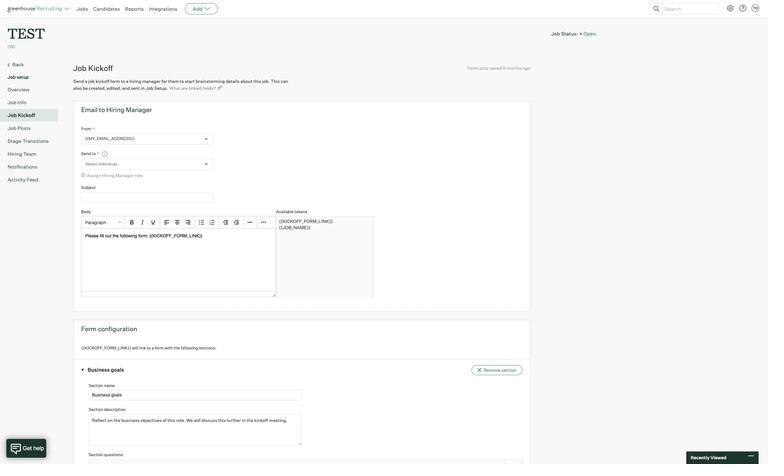 Task type: vqa. For each thing, say whether or not it's contained in the screenshot.
the bottommost {{kickoff_form_link}}
yes



Task type: locate. For each thing, give the bounding box(es) containing it.
name
[[104, 384, 115, 389]]

stage transitions
[[8, 138, 49, 144]]

feed
[[27, 177, 38, 183]]

what are linked fields?
[[169, 85, 216, 91]]

send a job kickoff form to a hiring manager for them to start brainstorming details about this job. this can also be created, edited, and sent in job setup.
[[73, 79, 288, 91]]

section name
[[89, 384, 115, 389]]

job inside job kickoff link
[[8, 112, 17, 118]]

*
[[97, 151, 99, 156]]

start
[[185, 79, 195, 84]]

kickoff
[[88, 63, 113, 73], [18, 112, 35, 118]]

1 vertical spatial form
[[81, 326, 97, 334]]

3 section from the top
[[89, 453, 103, 458]]

form up edited,
[[110, 79, 120, 84]]

► business goals
[[81, 367, 124, 374]]

stage transitions link
[[8, 137, 55, 145]]

job
[[88, 79, 95, 84]]

job up also
[[73, 63, 87, 73]]

section left questions
[[89, 453, 103, 458]]

2 section from the top
[[89, 408, 103, 413]]

form left "configuration"
[[81, 326, 97, 334]]

1 vertical spatial send
[[81, 151, 91, 156]]

td button
[[752, 4, 760, 12]]

hiring down stage
[[8, 151, 22, 157]]

1 vertical spatial form
[[155, 346, 164, 351]]

1 vertical spatial kickoff
[[18, 112, 35, 118]]

available
[[276, 209, 294, 215]]

sent
[[131, 85, 140, 91]]

send
[[73, 79, 84, 84], [81, 151, 91, 156]]

job down job info
[[8, 112, 17, 118]]

section description
[[89, 408, 126, 413]]

will
[[132, 346, 138, 351]]

1 vertical spatial hiring
[[8, 151, 22, 157]]

1 horizontal spatial {{kickoff_form_link}}
[[279, 219, 333, 224]]

send up the select in the top left of the page
[[81, 151, 91, 156]]

1 horizontal spatial job kickoff
[[73, 63, 113, 73]]

1 horizontal spatial a
[[126, 79, 129, 84]]

0 horizontal spatial form
[[81, 326, 97, 334]]

job left setup
[[8, 74, 16, 80]]

hiring down edited,
[[106, 106, 125, 114]]

details
[[226, 79, 240, 84]]

job kickoff
[[73, 63, 113, 73], [8, 112, 35, 118]]

1 vertical spatial section
[[89, 408, 103, 413]]

paragraph group
[[81, 217, 276, 229]]

►
[[81, 369, 85, 372]]

1 horizontal spatial kickoff
[[88, 63, 113, 73]]

test link
[[8, 18, 45, 44]]

0 vertical spatial section
[[89, 384, 103, 389]]

9
[[503, 65, 506, 71]]

None text field
[[81, 193, 213, 203]]

1 section from the top
[[89, 384, 103, 389]]

0 vertical spatial {{kickoff_form_link}}
[[279, 219, 333, 224]]

toolbar
[[125, 217, 160, 229], [160, 217, 195, 229], [195, 217, 219, 229], [219, 217, 243, 229]]

2 vertical spatial section
[[89, 453, 103, 458]]

auto-
[[479, 65, 490, 71]]

select individual...
[[85, 162, 121, 167]]

subject
[[81, 185, 96, 190]]

{{kickoff_form_link}} {{job_name}}
[[279, 219, 333, 231]]

in
[[141, 85, 145, 91]]

a left job
[[85, 79, 87, 84]]

link
[[139, 346, 146, 351]]

setup.
[[154, 85, 168, 91]]

candidates
[[93, 6, 120, 12]]

1 vertical spatial manager
[[116, 173, 134, 178]]

jobs
[[77, 6, 88, 12]]

are
[[181, 85, 188, 91]]

send for send a job kickoff form to a hiring manager for them to start brainstorming details about this job. this can also be created, edited, and sent in job setup.
[[73, 79, 84, 84]]

back
[[12, 61, 24, 68]]

send up also
[[73, 79, 84, 84]]

a right the link
[[152, 346, 154, 351]]

manager
[[142, 79, 161, 84]]

be
[[83, 85, 88, 91]]

job info
[[8, 99, 26, 106]]

3 toolbar from the left
[[195, 217, 219, 229]]

fields?
[[202, 85, 216, 91]]

section left name
[[89, 384, 103, 389]]

job right in
[[146, 85, 153, 91]]

0 vertical spatial hiring
[[106, 106, 125, 114]]

1 vertical spatial job kickoff
[[8, 112, 35, 118]]

Search text field
[[663, 4, 714, 13]]

0 vertical spatial form
[[110, 79, 120, 84]]

1 horizontal spatial form
[[155, 346, 164, 351]]

hiring inside "link"
[[8, 151, 22, 157]]

kickoff up posts at top
[[18, 112, 35, 118]]

questions
[[104, 453, 123, 458]]

to right email
[[99, 106, 105, 114]]

posts
[[18, 125, 31, 131]]

hiring down "individual..."
[[102, 173, 115, 178]]

{{kickoff_form_link}} down the form configuration at the bottom of page
[[81, 346, 131, 351]]

0 horizontal spatial {{kickoff_form_link}}
[[81, 346, 131, 351]]

stage
[[8, 138, 21, 144]]

1 vertical spatial {{kickoff_form_link}}
[[81, 346, 131, 351]]

Section description text field
[[89, 415, 302, 446]]

assign hiring manager role
[[87, 173, 143, 178]]

0 horizontal spatial kickoff
[[18, 112, 35, 118]]

activity feed
[[8, 177, 38, 183]]

manager left role
[[116, 173, 134, 178]]

job left posts at top
[[8, 125, 16, 131]]

linked
[[189, 85, 201, 91]]

kickoff up the kickoff
[[88, 63, 113, 73]]

viewed
[[711, 456, 727, 461]]

(19)
[[8, 44, 15, 49]]

section for section questions
[[89, 453, 103, 458]]

to left the *
[[92, 151, 96, 156]]

0 vertical spatial manager
[[126, 106, 152, 114]]

job inside the job info link
[[8, 99, 16, 106]]

4 toolbar from the left
[[219, 217, 243, 229]]

recently viewed
[[691, 456, 727, 461]]

form left auto-
[[468, 65, 478, 71]]

form
[[468, 65, 478, 71], [81, 326, 97, 334]]

recently
[[691, 456, 710, 461]]

0 horizontal spatial form
[[110, 79, 120, 84]]

business
[[88, 367, 110, 374]]

0 vertical spatial form
[[468, 65, 478, 71]]

about
[[241, 79, 253, 84]]

job kickoff up job
[[73, 63, 113, 73]]

also
[[73, 85, 82, 91]]

section left description
[[89, 408, 103, 413]]

status:
[[561, 30, 578, 37]]

to right the link
[[147, 346, 151, 351]]

this user will be able to open the form for collaboration with other job admins on the job kickoff page. element
[[100, 151, 108, 158]]

hiring
[[106, 106, 125, 114], [8, 151, 22, 157], [102, 173, 115, 178]]

what
[[169, 85, 180, 91]]

created,
[[89, 85, 106, 91]]

{{kickoff_form_link}} down "tokens"
[[279, 219, 333, 224]]

0 vertical spatial send
[[73, 79, 84, 84]]

brainstorming
[[196, 79, 225, 84]]

remove section
[[484, 368, 517, 373]]

{{my_email_address}}
[[85, 136, 135, 141]]

setup
[[17, 74, 29, 80]]

test
[[8, 24, 45, 42]]

them
[[168, 79, 179, 84]]

1 horizontal spatial form
[[468, 65, 478, 71]]

form left with
[[155, 346, 164, 351]]

open
[[584, 30, 596, 37]]

job status:
[[552, 30, 578, 37]]

the
[[174, 346, 180, 351]]

job kickoff down info
[[8, 112, 35, 118]]

activity feed link
[[8, 176, 55, 184]]

add button
[[185, 3, 218, 14]]

integrations link
[[149, 6, 177, 12]]

0 horizontal spatial job kickoff
[[8, 112, 35, 118]]

to
[[121, 79, 125, 84], [180, 79, 184, 84], [99, 106, 105, 114], [92, 151, 96, 156], [147, 346, 151, 351]]

a up and
[[126, 79, 129, 84]]

manager down sent
[[126, 106, 152, 114]]

0 vertical spatial kickoff
[[88, 63, 113, 73]]

job left info
[[8, 99, 16, 106]]

integrations
[[149, 6, 177, 12]]

this
[[271, 79, 280, 84]]

send inside the send a job kickoff form to a hiring manager for them to start brainstorming details about this job. this can also be created, edited, and sent in job setup.
[[73, 79, 84, 84]]



Task type: describe. For each thing, give the bounding box(es) containing it.
greenhouse recruiting image
[[8, 5, 64, 13]]

hiring
[[129, 79, 141, 84]]

assign
[[87, 173, 101, 178]]

hiring team
[[8, 151, 36, 157]]

back link
[[8, 61, 55, 69]]

months
[[507, 65, 522, 71]]

hiring team link
[[8, 150, 55, 158]]

configure image
[[727, 4, 735, 12]]

team
[[23, 151, 36, 157]]

form for form configuration
[[81, 326, 97, 334]]

send for send to *
[[81, 151, 91, 156]]

job left status:
[[552, 30, 560, 37]]

overview
[[8, 86, 30, 93]]

candidates link
[[93, 6, 120, 12]]

if a hiring manager fills out a field with a linked icon, you can approve these fields to populate back into this role, so that you won't have to do duplicate input work. image
[[217, 85, 223, 91]]

section for section name
[[89, 384, 103, 389]]

transitions
[[22, 138, 49, 144]]

resize image
[[273, 294, 276, 297]]

jobs link
[[77, 6, 88, 12]]

saved
[[490, 65, 502, 71]]

{{job_name}}
[[279, 225, 311, 231]]

to up and
[[121, 79, 125, 84]]

can
[[281, 79, 288, 84]]

job posts link
[[8, 124, 55, 132]]

2 vertical spatial hiring
[[102, 173, 115, 178]]

{{kickoff_form_link}} for {{job_name}}
[[279, 219, 333, 224]]

job posts
[[8, 125, 31, 131]]

job kickoff link
[[8, 112, 55, 119]]

section
[[502, 368, 517, 373]]

from
[[81, 126, 91, 131]]

goals
[[111, 367, 124, 374]]

{{kickoff_form_link}} will link to a form with the following sections:
[[81, 346, 216, 351]]

individual...
[[98, 162, 121, 167]]

paragraph
[[85, 220, 106, 226]]

overview link
[[8, 86, 55, 93]]

section questions
[[89, 453, 123, 458]]

with
[[165, 346, 173, 351]]

for
[[162, 79, 167, 84]]

kickoff
[[96, 79, 109, 84]]

description
[[104, 408, 126, 413]]

ago
[[523, 65, 531, 71]]

job setup
[[8, 74, 29, 80]]

body
[[81, 209, 91, 215]]

job inside the send a job kickoff form to a hiring manager for them to start brainstorming details about this job. this can also be created, edited, and sent in job setup.
[[146, 85, 153, 91]]

available tokens
[[276, 209, 308, 215]]

to up are
[[180, 79, 184, 84]]

notifications link
[[8, 163, 55, 171]]

remove
[[484, 368, 501, 373]]

paragraph button
[[83, 218, 124, 228]]

form configuration
[[81, 326, 137, 334]]

Assign Hiring Manager role checkbox
[[81, 173, 85, 177]]

test (19)
[[8, 24, 45, 49]]

this user will be able to open the form for collaboration with other job admins on the job kickoff page. image
[[102, 151, 108, 158]]

role
[[135, 173, 143, 178]]

activity
[[8, 177, 26, 183]]

email
[[81, 106, 98, 114]]

and
[[122, 85, 130, 91]]

form inside the send a job kickoff form to a hiring manager for them to start brainstorming details about this job. this can also be created, edited, and sent in job setup.
[[110, 79, 120, 84]]

send to *
[[81, 151, 99, 156]]

0 vertical spatial job kickoff
[[73, 63, 113, 73]]

job.
[[262, 79, 270, 84]]

if a hiring manager fills out a field with a linked icon, you can approve these fields to populate back into this role, so that you won't have to do duplicate input work. element
[[217, 85, 223, 91]]

email to hiring manager
[[81, 106, 152, 114]]

reports link
[[125, 6, 144, 12]]

remove section button
[[472, 366, 523, 376]]

2 toolbar from the left
[[160, 217, 195, 229]]

td
[[753, 6, 758, 10]]

this
[[254, 79, 261, 84]]

{{kickoff_form_link}} for will
[[81, 346, 131, 351]]

notifications
[[8, 164, 38, 170]]

Section name text field
[[89, 391, 302, 401]]

form auto-saved 9 months ago
[[468, 65, 531, 71]]

edited,
[[107, 85, 121, 91]]

job info link
[[8, 99, 55, 106]]

0 horizontal spatial a
[[85, 79, 87, 84]]

1 toolbar from the left
[[125, 217, 160, 229]]

sections:
[[199, 346, 216, 351]]

add
[[193, 6, 203, 12]]

section for section description
[[89, 408, 103, 413]]

2 horizontal spatial a
[[152, 346, 154, 351]]

job inside job posts link
[[8, 125, 16, 131]]

form for form auto-saved 9 months ago
[[468, 65, 478, 71]]

tokens
[[295, 209, 308, 215]]



